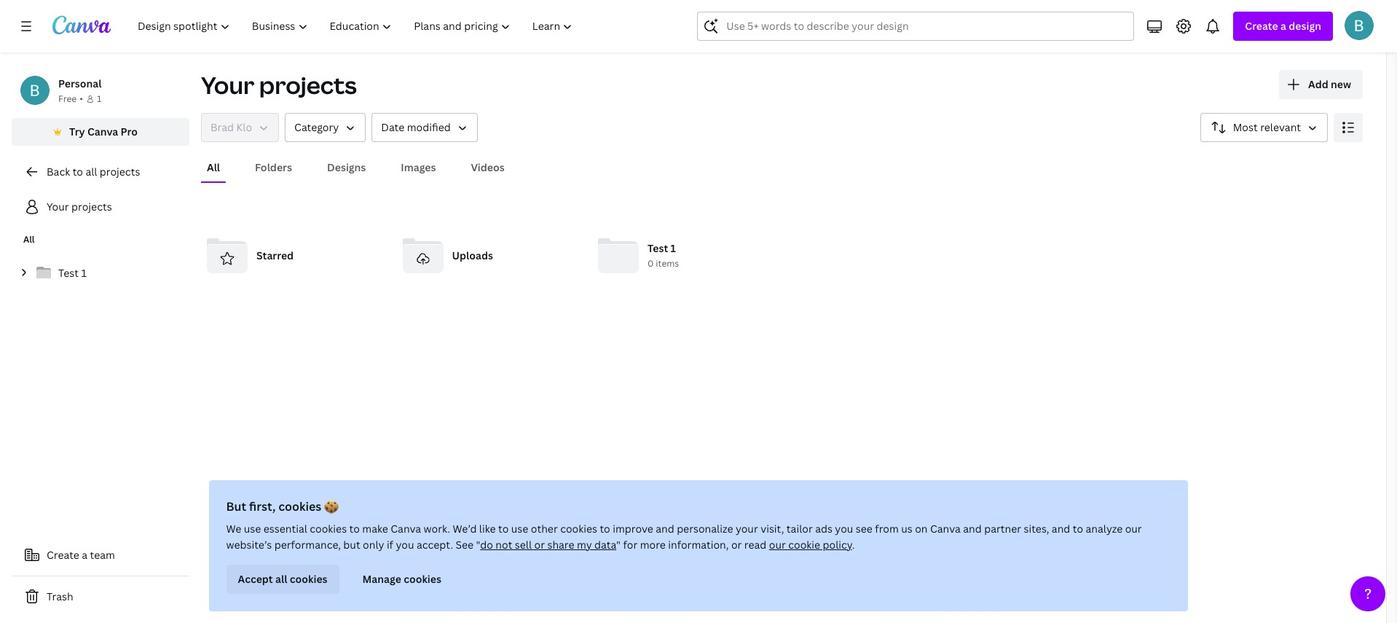 Task type: vqa. For each thing, say whether or not it's contained in the screenshot.
topmost avatar
no



Task type: describe. For each thing, give the bounding box(es) containing it.
add
[[1309, 77, 1329, 91]]

share
[[548, 538, 575, 552]]

information,
[[669, 538, 729, 552]]

partner
[[985, 522, 1022, 536]]

2 or from the left
[[732, 538, 743, 552]]

to right 'back'
[[73, 165, 83, 179]]

our cookie policy link
[[770, 538, 853, 552]]

uploads
[[452, 248, 493, 262]]

designs
[[327, 160, 366, 174]]

not
[[496, 538, 513, 552]]

data
[[595, 538, 617, 552]]

but
[[344, 538, 361, 552]]

designs button
[[321, 154, 372, 181]]

1 horizontal spatial canva
[[391, 522, 422, 536]]

videos button
[[465, 154, 511, 181]]

most relevant
[[1234, 120, 1301, 134]]

0 vertical spatial your projects
[[201, 69, 357, 101]]

most
[[1234, 120, 1258, 134]]

uploads link
[[397, 230, 581, 282]]

on
[[916, 522, 928, 536]]

0 horizontal spatial your projects
[[47, 200, 112, 214]]

but first, cookies 🍪
[[227, 498, 339, 514]]

tailor
[[787, 522, 813, 536]]

pro
[[121, 125, 138, 138]]

1 and from the left
[[656, 522, 675, 536]]

read
[[745, 538, 767, 552]]

starred
[[257, 248, 294, 262]]

0 vertical spatial you
[[836, 522, 854, 536]]

•
[[80, 93, 83, 105]]

do not sell or share my data " for more information, or read our cookie policy .
[[481, 538, 855, 552]]

cookie
[[789, 538, 821, 552]]

create a design button
[[1234, 12, 1334, 41]]

1 for test 1 0 items
[[671, 242, 676, 255]]

projects inside back to all projects link
[[100, 165, 140, 179]]

brad klo
[[211, 120, 252, 134]]

folders button
[[249, 154, 298, 181]]

brad klo image
[[1345, 11, 1374, 40]]

folders
[[255, 160, 292, 174]]

visit,
[[761, 522, 785, 536]]

from
[[876, 522, 899, 536]]

improve
[[613, 522, 654, 536]]

do not sell or share my data link
[[481, 538, 617, 552]]

your projects link
[[12, 192, 189, 222]]

create a design
[[1246, 19, 1322, 33]]

team
[[90, 548, 115, 562]]

all inside all button
[[207, 160, 220, 174]]

klo
[[236, 120, 252, 134]]

if
[[387, 538, 394, 552]]

try canva pro
[[69, 125, 138, 138]]

back
[[47, 165, 70, 179]]

all inside button
[[276, 572, 288, 586]]

trash
[[47, 590, 73, 603]]

a for design
[[1281, 19, 1287, 33]]

category
[[294, 120, 339, 134]]

first,
[[250, 498, 276, 514]]

do
[[481, 538, 494, 552]]

new
[[1331, 77, 1352, 91]]

3 and from the left
[[1053, 522, 1071, 536]]

test 1
[[58, 266, 87, 280]]

🍪
[[325, 498, 339, 514]]

make
[[363, 522, 389, 536]]

0 horizontal spatial our
[[770, 538, 787, 552]]

date modified
[[381, 120, 451, 134]]

test for test 1
[[58, 266, 79, 280]]

test for test 1 0 items
[[648, 242, 668, 255]]

cookies down 🍪
[[310, 522, 347, 536]]

manage cookies
[[363, 572, 442, 586]]

0
[[648, 258, 654, 270]]

to left the analyze
[[1074, 522, 1084, 536]]

manage
[[363, 572, 402, 586]]

a for team
[[82, 548, 88, 562]]

1 horizontal spatial 1
[[97, 93, 101, 105]]

accept all cookies button
[[227, 565, 340, 594]]

sell
[[515, 538, 532, 552]]

cookies up my
[[561, 522, 598, 536]]

brad
[[211, 120, 234, 134]]

all button
[[201, 154, 226, 181]]

relevant
[[1261, 120, 1301, 134]]

add new
[[1309, 77, 1352, 91]]

performance,
[[275, 538, 341, 552]]

images
[[401, 160, 436, 174]]

we
[[227, 522, 242, 536]]

my
[[577, 538, 593, 552]]

Sort by button
[[1201, 113, 1328, 142]]

only
[[363, 538, 385, 552]]

2 horizontal spatial canva
[[931, 522, 961, 536]]

to up but
[[350, 522, 360, 536]]

but first, cookies 🍪 dialog
[[209, 480, 1189, 611]]

.
[[853, 538, 855, 552]]

images button
[[395, 154, 442, 181]]

videos
[[471, 160, 505, 174]]

date
[[381, 120, 405, 134]]

1 or from the left
[[535, 538, 545, 552]]



Task type: locate. For each thing, give the bounding box(es) containing it.
or right 'sell'
[[535, 538, 545, 552]]

our inside we use essential cookies to make canva work. we'd like to use other cookies to improve and personalize your visit, tailor ads you see from us on canva and partner sites, and to analyze our website's performance, but only if you accept. see "
[[1126, 522, 1143, 536]]

add new button
[[1280, 70, 1363, 99]]

1 down your projects link
[[81, 266, 87, 280]]

items
[[656, 258, 679, 270]]

create a team
[[47, 548, 115, 562]]

to
[[73, 165, 83, 179], [350, 522, 360, 536], [499, 522, 509, 536], [600, 522, 611, 536], [1074, 522, 1084, 536]]

use up website's
[[244, 522, 262, 536]]

projects
[[259, 69, 357, 101], [100, 165, 140, 179], [71, 200, 112, 214]]

starred link
[[201, 230, 385, 282]]

0 horizontal spatial you
[[396, 538, 415, 552]]

your projects
[[201, 69, 357, 101], [47, 200, 112, 214]]

2 " from the left
[[617, 538, 621, 552]]

1 horizontal spatial all
[[207, 160, 220, 174]]

1 vertical spatial our
[[770, 538, 787, 552]]

Owner button
[[201, 113, 279, 142]]

1 horizontal spatial your projects
[[201, 69, 357, 101]]

back to all projects link
[[12, 157, 189, 187]]

1 vertical spatial your
[[47, 200, 69, 214]]

0 horizontal spatial or
[[535, 538, 545, 552]]

None search field
[[698, 12, 1135, 41]]

back to all projects
[[47, 165, 140, 179]]

cookies up essential
[[279, 498, 322, 514]]

1 horizontal spatial and
[[964, 522, 982, 536]]

or
[[535, 538, 545, 552], [732, 538, 743, 552]]

test
[[648, 242, 668, 255], [58, 266, 79, 280]]

more
[[641, 538, 666, 552]]

Search search field
[[727, 12, 1106, 40]]

canva
[[87, 125, 118, 138], [391, 522, 422, 536], [931, 522, 961, 536]]

sites,
[[1025, 522, 1050, 536]]

0 horizontal spatial 1
[[81, 266, 87, 280]]

"
[[477, 538, 481, 552], [617, 538, 621, 552]]

create
[[1246, 19, 1279, 33], [47, 548, 79, 562]]

policy
[[823, 538, 853, 552]]

all right 'back'
[[86, 165, 97, 179]]

Date modified button
[[372, 113, 478, 142]]

your up brad klo
[[201, 69, 255, 101]]

1 vertical spatial your projects
[[47, 200, 112, 214]]

your down 'back'
[[47, 200, 69, 214]]

modified
[[407, 120, 451, 134]]

our
[[1126, 522, 1143, 536], [770, 538, 787, 552]]

1 vertical spatial all
[[276, 572, 288, 586]]

0 horizontal spatial and
[[656, 522, 675, 536]]

2 and from the left
[[964, 522, 982, 536]]

we'd
[[453, 522, 477, 536]]

trash link
[[12, 582, 189, 611]]

0 vertical spatial 1
[[97, 93, 101, 105]]

manage cookies button
[[351, 565, 454, 594]]

canva up if
[[391, 522, 422, 536]]

test 1 link
[[12, 258, 189, 289]]

website's
[[227, 538, 272, 552]]

personalize
[[677, 522, 734, 536]]

projects inside your projects link
[[71, 200, 112, 214]]

all
[[86, 165, 97, 179], [276, 572, 288, 586]]

work.
[[424, 522, 451, 536]]

0 horizontal spatial use
[[244, 522, 262, 536]]

1 horizontal spatial all
[[276, 572, 288, 586]]

or left read
[[732, 538, 743, 552]]

free •
[[58, 93, 83, 105]]

1 horizontal spatial create
[[1246, 19, 1279, 33]]

accept
[[238, 572, 273, 586]]

1 vertical spatial create
[[47, 548, 79, 562]]

cookies down the 'performance,'
[[290, 572, 328, 586]]

essential
[[264, 522, 308, 536]]

like
[[480, 522, 496, 536]]

a left team
[[82, 548, 88, 562]]

top level navigation element
[[128, 12, 585, 41]]

but
[[227, 498, 247, 514]]

create for create a team
[[47, 548, 79, 562]]

2 vertical spatial 1
[[81, 266, 87, 280]]

1 vertical spatial projects
[[100, 165, 140, 179]]

0 horizontal spatial your
[[47, 200, 69, 214]]

0 horizontal spatial all
[[86, 165, 97, 179]]

1 vertical spatial test
[[58, 266, 79, 280]]

a
[[1281, 19, 1287, 33], [82, 548, 88, 562]]

1 vertical spatial all
[[23, 233, 35, 246]]

0 horizontal spatial "
[[477, 538, 481, 552]]

your
[[201, 69, 255, 101], [47, 200, 69, 214]]

all
[[207, 160, 220, 174], [23, 233, 35, 246]]

1 horizontal spatial test
[[648, 242, 668, 255]]

1 " from the left
[[477, 538, 481, 552]]

you right if
[[396, 538, 415, 552]]

1 for test 1
[[81, 266, 87, 280]]

design
[[1289, 19, 1322, 33]]

canva right try
[[87, 125, 118, 138]]

2 vertical spatial projects
[[71, 200, 112, 214]]

to up data
[[600, 522, 611, 536]]

accept all cookies
[[238, 572, 328, 586]]

1 right •
[[97, 93, 101, 105]]

1 vertical spatial you
[[396, 538, 415, 552]]

to right like
[[499, 522, 509, 536]]

1 horizontal spatial or
[[732, 538, 743, 552]]

projects down back to all projects
[[71, 200, 112, 214]]

1 horizontal spatial your
[[201, 69, 255, 101]]

cookies down "accept."
[[404, 572, 442, 586]]

create left design
[[1246, 19, 1279, 33]]

canva inside button
[[87, 125, 118, 138]]

0 horizontal spatial a
[[82, 548, 88, 562]]

projects up category
[[259, 69, 357, 101]]

projects up your projects link
[[100, 165, 140, 179]]

1 vertical spatial 1
[[671, 242, 676, 255]]

see
[[456, 538, 474, 552]]

a left design
[[1281, 19, 1287, 33]]

a inside create a team button
[[82, 548, 88, 562]]

us
[[902, 522, 913, 536]]

analyze
[[1087, 522, 1123, 536]]

0 vertical spatial projects
[[259, 69, 357, 101]]

our right the analyze
[[1126, 522, 1143, 536]]

cookies
[[279, 498, 322, 514], [310, 522, 347, 536], [561, 522, 598, 536], [290, 572, 328, 586], [404, 572, 442, 586]]

use up 'sell'
[[512, 522, 529, 536]]

other
[[531, 522, 558, 536]]

1 horizontal spatial you
[[836, 522, 854, 536]]

2 horizontal spatial 1
[[671, 242, 676, 255]]

1 horizontal spatial our
[[1126, 522, 1143, 536]]

0 horizontal spatial test
[[58, 266, 79, 280]]

" left for at bottom left
[[617, 538, 621, 552]]

2 use from the left
[[512, 522, 529, 536]]

and up do not sell or share my data " for more information, or read our cookie policy .
[[656, 522, 675, 536]]

0 horizontal spatial canva
[[87, 125, 118, 138]]

personal
[[58, 77, 102, 90]]

0 horizontal spatial all
[[23, 233, 35, 246]]

" right see
[[477, 538, 481, 552]]

create left team
[[47, 548, 79, 562]]

cookies inside accept all cookies button
[[290, 572, 328, 586]]

" inside we use essential cookies to make canva work. we'd like to use other cookies to improve and personalize your visit, tailor ads you see from us on canva and partner sites, and to analyze our website's performance, but only if you accept. see "
[[477, 538, 481, 552]]

1 inside test 1 0 items
[[671, 242, 676, 255]]

1
[[97, 93, 101, 105], [671, 242, 676, 255], [81, 266, 87, 280]]

1 horizontal spatial a
[[1281, 19, 1287, 33]]

for
[[624, 538, 638, 552]]

accept.
[[417, 538, 454, 552]]

we use essential cookies to make canva work. we'd like to use other cookies to improve and personalize your visit, tailor ads you see from us on canva and partner sites, and to analyze our website's performance, but only if you accept. see "
[[227, 522, 1143, 552]]

1 use from the left
[[244, 522, 262, 536]]

create a team button
[[12, 541, 189, 570]]

1 vertical spatial a
[[82, 548, 88, 562]]

our down visit,
[[770, 538, 787, 552]]

1 up "items"
[[671, 242, 676, 255]]

your projects down back to all projects
[[47, 200, 112, 214]]

test 1 0 items
[[648, 242, 679, 270]]

canva right on
[[931, 522, 961, 536]]

create inside dropdown button
[[1246, 19, 1279, 33]]

0 vertical spatial our
[[1126, 522, 1143, 536]]

ads
[[816, 522, 833, 536]]

Category button
[[285, 113, 366, 142]]

0 vertical spatial a
[[1281, 19, 1287, 33]]

create inside button
[[47, 548, 79, 562]]

try
[[69, 125, 85, 138]]

a inside the "create a design" dropdown button
[[1281, 19, 1287, 33]]

0 vertical spatial your
[[201, 69, 255, 101]]

free
[[58, 93, 77, 105]]

1 horizontal spatial use
[[512, 522, 529, 536]]

all right 'accept' at the bottom left of the page
[[276, 572, 288, 586]]

you
[[836, 522, 854, 536], [396, 538, 415, 552]]

and left the partner
[[964, 522, 982, 536]]

1 horizontal spatial "
[[617, 538, 621, 552]]

test inside test 1 0 items
[[648, 242, 668, 255]]

2 horizontal spatial and
[[1053, 522, 1071, 536]]

and right the sites,
[[1053, 522, 1071, 536]]

your projects up klo
[[201, 69, 357, 101]]

0 vertical spatial all
[[86, 165, 97, 179]]

cookies inside the manage cookies "button"
[[404, 572, 442, 586]]

0 vertical spatial all
[[207, 160, 220, 174]]

0 vertical spatial test
[[648, 242, 668, 255]]

see
[[856, 522, 873, 536]]

0 vertical spatial create
[[1246, 19, 1279, 33]]

you up policy
[[836, 522, 854, 536]]

try canva pro button
[[12, 118, 189, 146]]

0 horizontal spatial create
[[47, 548, 79, 562]]

and
[[656, 522, 675, 536], [964, 522, 982, 536], [1053, 522, 1071, 536]]

create for create a design
[[1246, 19, 1279, 33]]



